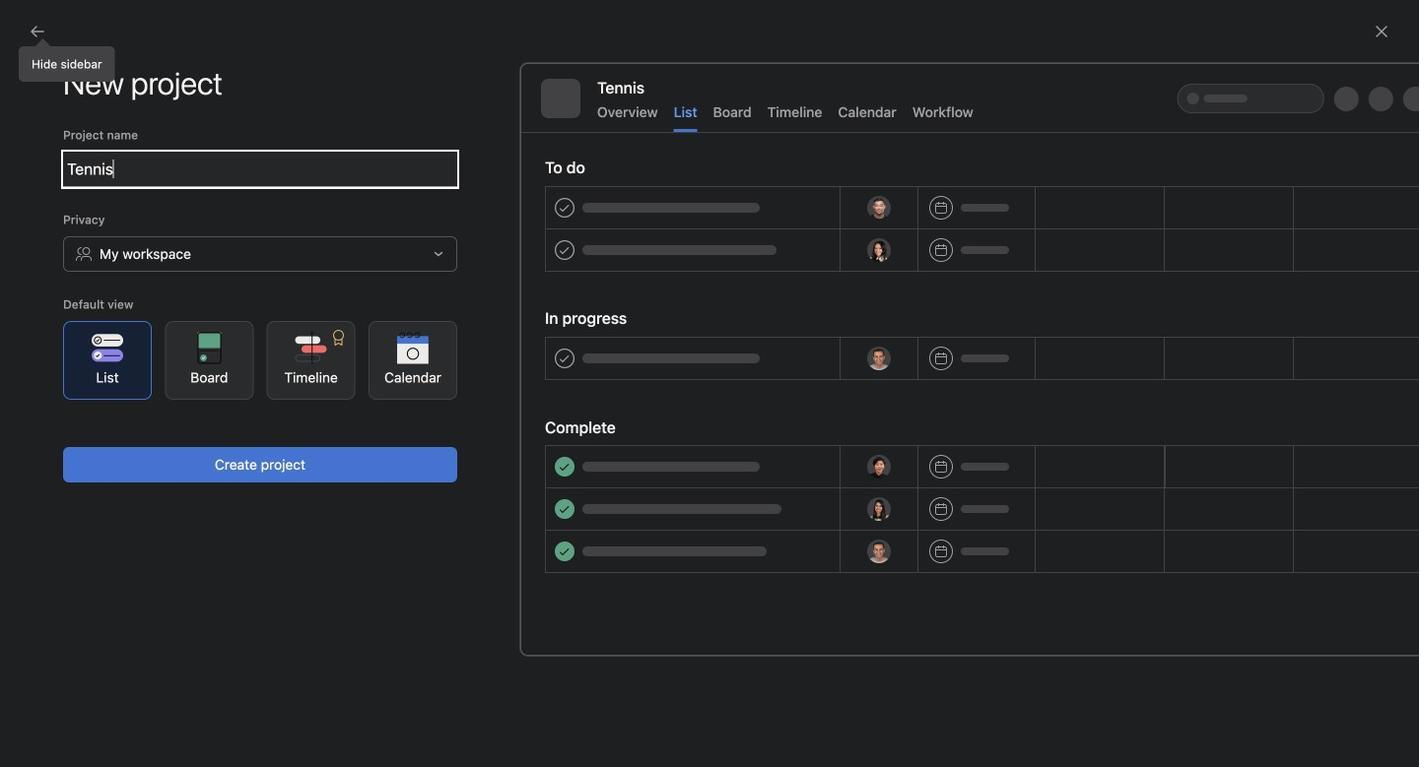 Task type: locate. For each thing, give the bounding box(es) containing it.
Mark complete checkbox
[[274, 235, 298, 258], [274, 333, 298, 357], [873, 333, 897, 357]]

None text field
[[63, 152, 457, 187]]

starred element
[[0, 313, 237, 384]]

add task image
[[783, 185, 798, 201], [1082, 185, 1098, 201]]

mark complete image
[[274, 235, 298, 258], [873, 235, 897, 258], [274, 333, 298, 357], [274, 432, 298, 455]]

0 horizontal spatial mark complete checkbox
[[274, 432, 298, 455]]

go back image
[[30, 24, 45, 39]]

global element
[[0, 48, 237, 167]]

insights element
[[0, 179, 237, 313]]

tooltip
[[20, 41, 114, 81]]

2 add task image from the left
[[1082, 185, 1098, 201]]

1 horizontal spatial add task image
[[1082, 185, 1098, 201]]

Mark complete checkbox
[[873, 235, 897, 258], [274, 432, 298, 455]]

0 vertical spatial mark complete checkbox
[[873, 235, 897, 258]]

projects element
[[0, 384, 237, 518]]

0 horizontal spatial add task image
[[783, 185, 798, 201]]

1 vertical spatial mark complete checkbox
[[274, 432, 298, 455]]



Task type: vqa. For each thing, say whether or not it's contained in the screenshot.
Mark complete option
yes



Task type: describe. For each thing, give the bounding box(es) containing it.
this is a preview of your project image
[[520, 63, 1419, 656]]

1 add task image from the left
[[783, 185, 798, 201]]

1 horizontal spatial mark complete checkbox
[[873, 235, 897, 258]]

close image
[[1374, 24, 1390, 39]]

hide sidebar image
[[26, 16, 41, 32]]

mark complete image
[[873, 333, 897, 357]]

add task image
[[1382, 185, 1398, 201]]



